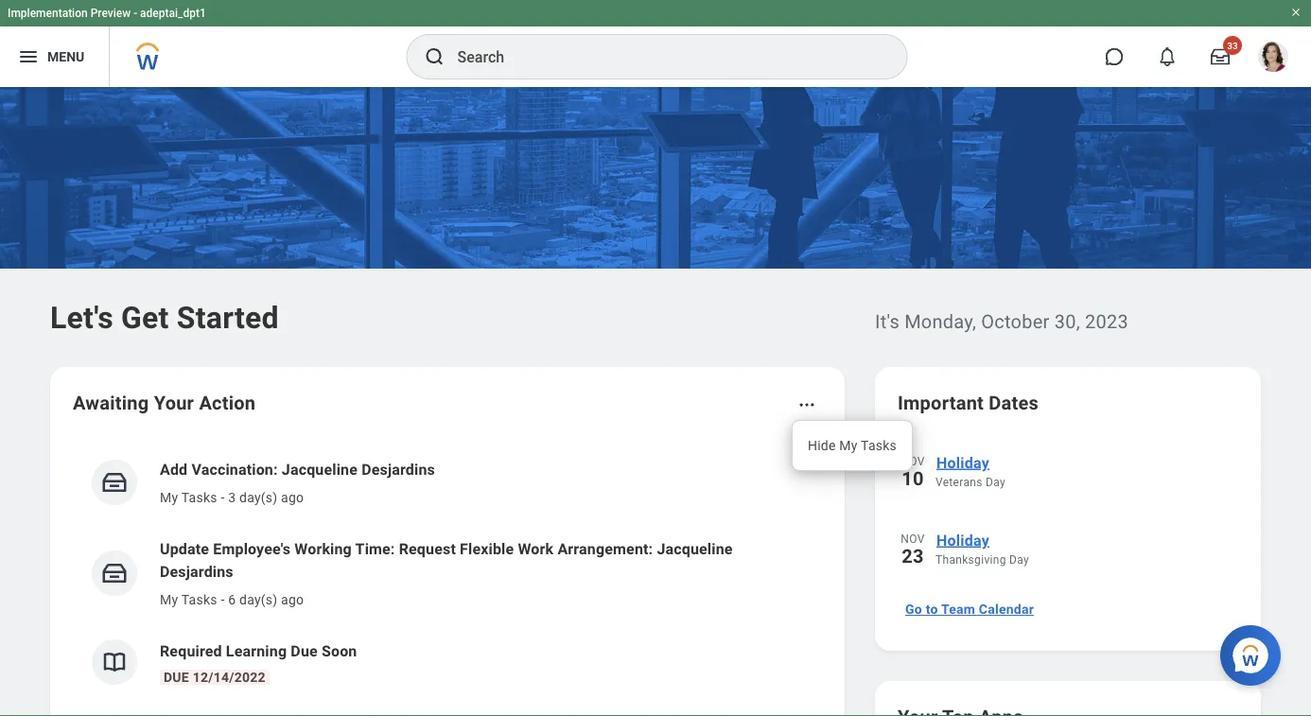 Task type: describe. For each thing, give the bounding box(es) containing it.
go to team calendar
[[906, 602, 1034, 617]]

day for 10
[[986, 476, 1006, 489]]

12/14/2022
[[193, 670, 266, 685]]

calendar
[[979, 602, 1034, 617]]

your
[[154, 392, 194, 414]]

menu banner
[[0, 0, 1312, 87]]

let's
[[50, 300, 113, 336]]

- for 6
[[221, 592, 225, 608]]

preview
[[91, 7, 131, 20]]

3
[[228, 490, 236, 505]]

related actions image
[[798, 396, 817, 415]]

let's get started main content
[[0, 87, 1312, 716]]

my for my tasks - 3 day(s) ago
[[160, 490, 178, 505]]

holiday button for 23
[[936, 528, 1239, 553]]

required
[[160, 642, 222, 660]]

30,
[[1055, 310, 1081, 333]]

tasks for my tasks - 6 day(s) ago
[[181, 592, 217, 608]]

update employee's working time: request flexible work arrangement: jacqueline desjardins
[[160, 540, 733, 581]]

go
[[906, 602, 923, 617]]

request
[[399, 540, 456, 558]]

23
[[902, 545, 924, 567]]

profile logan mcneil image
[[1259, 42, 1289, 76]]

jacqueline inside update employee's working time: request flexible work arrangement: jacqueline desjardins
[[657, 540, 733, 558]]

inbox large image
[[1211, 47, 1230, 66]]

book open image
[[100, 648, 129, 677]]

veterans
[[936, 476, 983, 489]]

day(s) for 6
[[239, 592, 278, 608]]

implementation preview -   adeptai_dpt1
[[8, 7, 206, 20]]

menu button
[[0, 26, 109, 87]]

justify image
[[17, 45, 40, 68]]

to
[[926, 602, 938, 617]]

it's monday, october 30, 2023
[[875, 310, 1129, 333]]

33 button
[[1200, 36, 1243, 78]]

learning
[[226, 642, 287, 660]]

action
[[199, 392, 256, 414]]

notifications large image
[[1158, 47, 1177, 66]]

1 vertical spatial due
[[164, 670, 189, 685]]

soon
[[322, 642, 357, 660]]

add
[[160, 460, 188, 478]]

1 horizontal spatial desjardins
[[362, 460, 435, 478]]

10
[[902, 468, 924, 490]]

arrangement:
[[558, 540, 653, 558]]

october
[[982, 310, 1050, 333]]

33
[[1228, 40, 1239, 51]]

time:
[[355, 540, 395, 558]]

0 vertical spatial due
[[291, 642, 318, 660]]

work
[[518, 540, 554, 558]]

my tasks - 6 day(s) ago
[[160, 592, 304, 608]]

adeptai_dpt1
[[140, 7, 206, 20]]

day(s) for 3
[[239, 490, 278, 505]]

let's get started
[[50, 300, 279, 336]]

awaiting
[[73, 392, 149, 414]]

search image
[[424, 45, 446, 68]]

it's
[[875, 310, 900, 333]]

- for adeptai_dpt1
[[134, 7, 137, 20]]

important dates element
[[898, 439, 1239, 587]]



Task type: vqa. For each thing, say whether or not it's contained in the screenshot.
topmost year(s),
no



Task type: locate. For each thing, give the bounding box(es) containing it.
1 vertical spatial holiday
[[937, 531, 990, 549]]

holiday thanksgiving day
[[936, 531, 1030, 567]]

2 vertical spatial tasks
[[181, 592, 217, 608]]

1 day(s) from the top
[[239, 490, 278, 505]]

- left 3
[[221, 490, 225, 505]]

started
[[177, 300, 279, 336]]

0 vertical spatial -
[[134, 7, 137, 20]]

my down update at the bottom of page
[[160, 592, 178, 608]]

2 vertical spatial -
[[221, 592, 225, 608]]

holiday inside holiday thanksgiving day
[[937, 531, 990, 549]]

0 horizontal spatial day
[[986, 476, 1006, 489]]

6
[[228, 592, 236, 608]]

2 vertical spatial my
[[160, 592, 178, 608]]

my down add
[[160, 490, 178, 505]]

1 inbox image from the top
[[100, 468, 129, 497]]

update
[[160, 540, 209, 558]]

2 inbox image from the top
[[100, 559, 129, 588]]

holiday up thanksgiving
[[937, 531, 990, 549]]

- inside menu banner
[[134, 7, 137, 20]]

vaccination:
[[192, 460, 278, 478]]

day inside holiday veterans day
[[986, 476, 1006, 489]]

- right preview
[[134, 7, 137, 20]]

inbox image left add
[[100, 468, 129, 497]]

1 vertical spatial -
[[221, 490, 225, 505]]

desjardins down update at the bottom of page
[[160, 563, 234, 581]]

0 vertical spatial inbox image
[[100, 468, 129, 497]]

day right thanksgiving
[[1010, 554, 1030, 567]]

nov down 10
[[901, 533, 925, 546]]

tasks for my tasks - 3 day(s) ago
[[181, 490, 217, 505]]

team
[[942, 602, 976, 617]]

nov 23
[[901, 533, 925, 567]]

0 horizontal spatial jacqueline
[[282, 460, 358, 478]]

tasks
[[861, 438, 897, 453], [181, 490, 217, 505], [181, 592, 217, 608]]

0 vertical spatial my
[[840, 438, 858, 453]]

inbox image up book open image
[[100, 559, 129, 588]]

holiday for 23
[[937, 531, 990, 549]]

desjardins up the time:
[[362, 460, 435, 478]]

2 ago from the top
[[281, 592, 304, 608]]

my
[[840, 438, 858, 453], [160, 490, 178, 505], [160, 592, 178, 608]]

2023
[[1086, 310, 1129, 333]]

flexible
[[460, 540, 514, 558]]

thanksgiving
[[936, 554, 1007, 567]]

due down required
[[164, 670, 189, 685]]

1 vertical spatial inbox image
[[100, 559, 129, 588]]

day for 23
[[1010, 554, 1030, 567]]

desjardins
[[362, 460, 435, 478], [160, 563, 234, 581]]

0 vertical spatial day(s)
[[239, 490, 278, 505]]

holiday
[[937, 454, 990, 472], [937, 531, 990, 549]]

0 vertical spatial desjardins
[[362, 460, 435, 478]]

tasks left 3
[[181, 490, 217, 505]]

desjardins inside update employee's working time: request flexible work arrangement: jacqueline desjardins
[[160, 563, 234, 581]]

0 vertical spatial day
[[986, 476, 1006, 489]]

get
[[121, 300, 169, 336]]

- left 6
[[221, 592, 225, 608]]

my for my tasks - 6 day(s) ago
[[160, 592, 178, 608]]

list item
[[73, 700, 822, 716]]

1 vertical spatial day(s)
[[239, 592, 278, 608]]

inbox image for my tasks - 3 day(s) ago
[[100, 468, 129, 497]]

implementation
[[8, 7, 88, 20]]

awaiting your action list
[[73, 443, 822, 716]]

2 holiday button from the top
[[936, 528, 1239, 553]]

0 vertical spatial holiday
[[937, 454, 990, 472]]

day right 'veterans'
[[986, 476, 1006, 489]]

tasks left 6
[[181, 592, 217, 608]]

1 vertical spatial my
[[160, 490, 178, 505]]

1 vertical spatial day
[[1010, 554, 1030, 567]]

ago
[[281, 490, 304, 505], [281, 592, 304, 608]]

1 vertical spatial ago
[[281, 592, 304, 608]]

ago down add vaccination: jacqueline desjardins
[[281, 490, 304, 505]]

due left soon
[[291, 642, 318, 660]]

0 horizontal spatial due
[[164, 670, 189, 685]]

required learning due soon due 12/14/2022
[[160, 642, 357, 685]]

1 horizontal spatial due
[[291, 642, 318, 660]]

menu
[[47, 49, 84, 64]]

1 vertical spatial jacqueline
[[657, 540, 733, 558]]

1 holiday button from the top
[[936, 450, 1239, 475]]

hide my tasks
[[808, 438, 897, 453]]

important
[[898, 392, 984, 414]]

close environment banner image
[[1291, 7, 1302, 18]]

0 horizontal spatial desjardins
[[160, 563, 234, 581]]

dates
[[989, 392, 1039, 414]]

holiday for 10
[[937, 454, 990, 472]]

1 nov from the top
[[901, 455, 925, 468]]

awaiting your action
[[73, 392, 256, 414]]

ago for my tasks - 6 day(s) ago
[[281, 592, 304, 608]]

list item inside let's get started "main content"
[[73, 700, 822, 716]]

working
[[295, 540, 352, 558]]

holiday button
[[936, 450, 1239, 475], [936, 528, 1239, 553]]

my tasks - 3 day(s) ago
[[160, 490, 304, 505]]

jacqueline
[[282, 460, 358, 478], [657, 540, 733, 558]]

day(s) right 3
[[239, 490, 278, 505]]

2 nov from the top
[[901, 533, 925, 546]]

go to team calendar button
[[898, 591, 1042, 628]]

0 vertical spatial nov
[[901, 455, 925, 468]]

tasks right hide
[[861, 438, 897, 453]]

day(s) right 6
[[239, 592, 278, 608]]

holiday veterans day
[[936, 454, 1006, 489]]

1 vertical spatial nov
[[901, 533, 925, 546]]

holiday inside holiday veterans day
[[937, 454, 990, 472]]

day(s)
[[239, 490, 278, 505], [239, 592, 278, 608]]

ago down working
[[281, 592, 304, 608]]

2 holiday from the top
[[937, 531, 990, 549]]

1 horizontal spatial day
[[1010, 554, 1030, 567]]

holiday up 'veterans'
[[937, 454, 990, 472]]

nov
[[901, 455, 925, 468], [901, 533, 925, 546]]

day inside holiday thanksgiving day
[[1010, 554, 1030, 567]]

holiday button for 10
[[936, 450, 1239, 475]]

1 vertical spatial holiday button
[[936, 528, 1239, 553]]

inbox image
[[100, 468, 129, 497], [100, 559, 129, 588]]

1 vertical spatial tasks
[[181, 490, 217, 505]]

jacqueline right arrangement:
[[657, 540, 733, 558]]

add vaccination: jacqueline desjardins
[[160, 460, 435, 478]]

jacqueline up working
[[282, 460, 358, 478]]

0 vertical spatial ago
[[281, 490, 304, 505]]

2 day(s) from the top
[[239, 592, 278, 608]]

important dates
[[898, 392, 1039, 414]]

- for 3
[[221, 490, 225, 505]]

day
[[986, 476, 1006, 489], [1010, 554, 1030, 567]]

nov left holiday veterans day
[[901, 455, 925, 468]]

0 vertical spatial holiday button
[[936, 450, 1239, 475]]

monday,
[[905, 310, 977, 333]]

ago for my tasks - 3 day(s) ago
[[281, 490, 304, 505]]

employee's
[[213, 540, 291, 558]]

-
[[134, 7, 137, 20], [221, 490, 225, 505], [221, 592, 225, 608]]

due
[[291, 642, 318, 660], [164, 670, 189, 685]]

nov for 23
[[901, 533, 925, 546]]

1 holiday from the top
[[937, 454, 990, 472]]

0 vertical spatial tasks
[[861, 438, 897, 453]]

0 vertical spatial jacqueline
[[282, 460, 358, 478]]

nov 10
[[901, 455, 925, 490]]

nov for 10
[[901, 455, 925, 468]]

my right hide
[[840, 438, 858, 453]]

1 ago from the top
[[281, 490, 304, 505]]

1 horizontal spatial jacqueline
[[657, 540, 733, 558]]

inbox image for my tasks - 6 day(s) ago
[[100, 559, 129, 588]]

1 vertical spatial desjardins
[[160, 563, 234, 581]]

hide
[[808, 438, 836, 453]]

Search Workday  search field
[[458, 36, 868, 78]]



